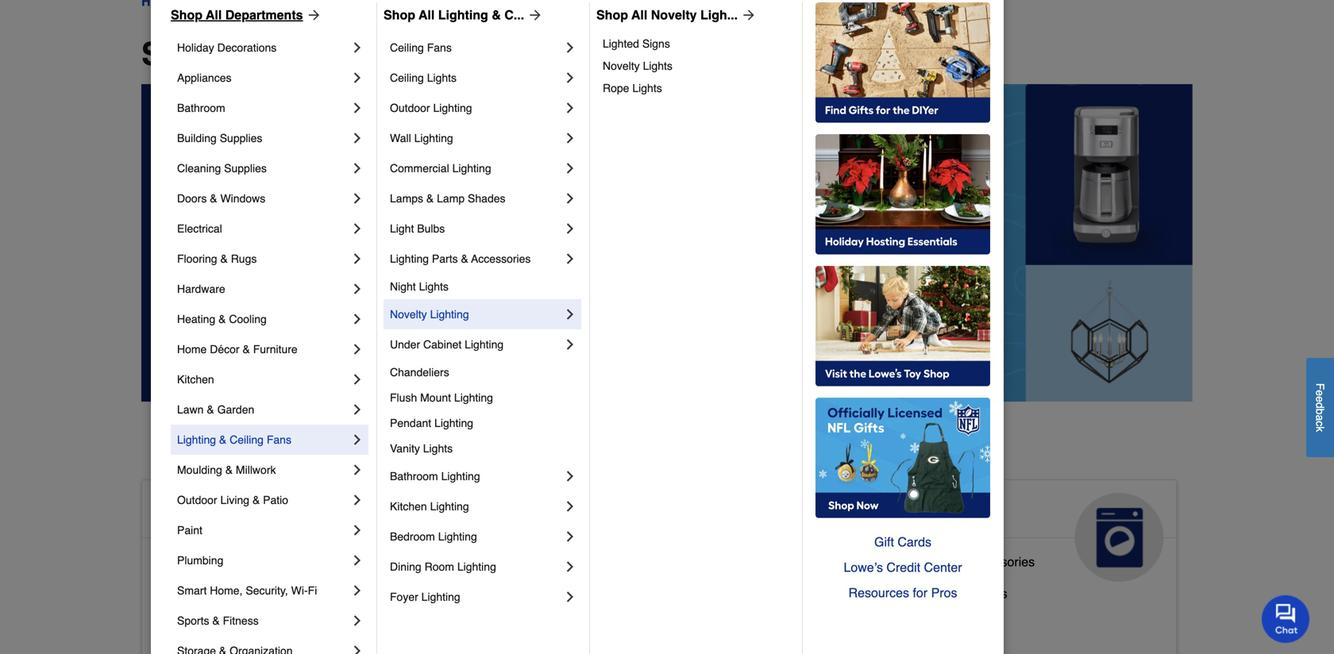 Task type: locate. For each thing, give the bounding box(es) containing it.
shop inside "link"
[[171, 8, 203, 22]]

lights up novelty lighting
[[419, 280, 449, 293]]

all up lighted signs
[[632, 8, 648, 22]]

& left lamp at left
[[426, 192, 434, 205]]

accessible up smart on the bottom left
[[155, 555, 216, 569]]

departments up the holiday decorations link
[[225, 8, 303, 22]]

0 vertical spatial accessories
[[471, 253, 531, 265]]

arrow right image up the ceiling fans link on the top left of page
[[524, 7, 543, 23]]

moulding & millwork link
[[177, 455, 350, 485]]

bathroom down vanity lights
[[390, 470, 438, 483]]

0 vertical spatial bathroom
[[177, 102, 225, 114]]

supplies
[[220, 132, 262, 145], [224, 162, 267, 175], [565, 580, 614, 595]]

3 shop from the left
[[597, 8, 628, 22]]

0 vertical spatial pet
[[611, 500, 646, 525]]

all inside the shop all lighting & c... link
[[419, 8, 435, 22]]

2 shop from the left
[[384, 8, 415, 22]]

accessible up sports at the left of the page
[[155, 587, 216, 601]]

novelty
[[651, 8, 697, 22], [603, 60, 640, 72], [390, 308, 427, 321]]

kitchen up bedroom lighting
[[390, 500, 427, 513]]

0 horizontal spatial pet
[[509, 612, 528, 627]]

parts for appliance
[[922, 555, 952, 569]]

cleaning
[[177, 162, 221, 175]]

1 vertical spatial fans
[[267, 434, 292, 446]]

accessories up chillers at bottom
[[967, 555, 1035, 569]]

supplies for livestock supplies
[[565, 580, 614, 595]]

holiday
[[177, 41, 214, 54]]

bathroom up smart home, security, wi-fi
[[219, 555, 274, 569]]

under cabinet lighting link
[[390, 330, 562, 360]]

1 horizontal spatial bedroom
[[390, 531, 435, 543]]

bathroom lighting
[[390, 470, 480, 483]]

0 vertical spatial bedroom
[[390, 531, 435, 543]]

lighting parts & accessories
[[390, 253, 531, 265]]

0 horizontal spatial outdoor
[[177, 494, 217, 507]]

1 horizontal spatial parts
[[922, 555, 952, 569]]

chevron right image for moulding & millwork
[[350, 462, 365, 478]]

pendant lighting link
[[390, 411, 578, 436]]

fi
[[308, 585, 317, 597]]

1 horizontal spatial novelty
[[603, 60, 640, 72]]

light
[[390, 222, 414, 235]]

home décor & furniture link
[[177, 334, 350, 365]]

1 horizontal spatial shop
[[384, 8, 415, 22]]

chevron right image for doors & windows
[[350, 191, 365, 207]]

fans up moulding & millwork link
[[267, 434, 292, 446]]

plumbing link
[[177, 546, 350, 576]]

chevron right image for holiday decorations
[[350, 40, 365, 56]]

arrow right image for shop all lighting & c...
[[524, 7, 543, 23]]

0 vertical spatial ceiling
[[390, 41, 424, 54]]

1 horizontal spatial appliances
[[863, 500, 981, 525]]

commercial lighting
[[390, 162, 491, 175]]

& right lawn
[[207, 404, 214, 416]]

vanity lights link
[[390, 436, 578, 462]]

heating
[[177, 313, 215, 326]]

bedroom up fitness
[[219, 587, 271, 601]]

0 horizontal spatial novelty
[[390, 308, 427, 321]]

arrow right image inside the shop all lighting & c... link
[[524, 7, 543, 23]]

shop for shop all lighting & c...
[[384, 8, 415, 22]]

novelty for lighting
[[390, 308, 427, 321]]

1 vertical spatial kitchen
[[390, 500, 427, 513]]

lighting up wall lighting link
[[433, 102, 472, 114]]

all inside shop all novelty ligh... link
[[632, 8, 648, 22]]

1 horizontal spatial arrow right image
[[524, 7, 543, 23]]

& left pros
[[921, 587, 929, 601]]

1 horizontal spatial outdoor
[[390, 102, 430, 114]]

furniture right houses,
[[630, 612, 680, 627]]

lighting up dining room lighting
[[438, 531, 477, 543]]

holiday decorations
[[177, 41, 277, 54]]

chevron right image for building supplies
[[350, 130, 365, 146]]

lighting up "moulding"
[[177, 434, 216, 446]]

plumbing
[[177, 554, 224, 567]]

1 vertical spatial supplies
[[224, 162, 267, 175]]

ceiling down ceiling fans
[[390, 71, 424, 84]]

outdoor down "moulding"
[[177, 494, 217, 507]]

ceiling
[[390, 41, 424, 54], [390, 71, 424, 84], [230, 434, 264, 446]]

lawn
[[177, 404, 204, 416]]

0 horizontal spatial fans
[[267, 434, 292, 446]]

accessories inside "link"
[[967, 555, 1035, 569]]

chevron right image for ceiling fans
[[562, 40, 578, 56]]

lowe's credit center link
[[816, 555, 991, 581]]

& down light bulbs link
[[461, 253, 469, 265]]

all for novelty
[[632, 8, 648, 22]]

departments for shop all departments
[[278, 36, 472, 72]]

1 vertical spatial novelty
[[603, 60, 640, 72]]

0 vertical spatial kitchen
[[177, 373, 214, 386]]

1 e from the top
[[1314, 390, 1327, 396]]

& inside animal & pet care
[[589, 500, 605, 525]]

1 horizontal spatial pet
[[611, 500, 646, 525]]

0 horizontal spatial arrow right image
[[303, 7, 322, 23]]

appliances link
[[177, 63, 350, 93], [850, 481, 1177, 582]]

bedroom up dining
[[390, 531, 435, 543]]

shop up lighted on the left
[[597, 8, 628, 22]]

0 horizontal spatial appliances
[[177, 71, 232, 84]]

fans
[[427, 41, 452, 54], [267, 434, 292, 446]]

ceiling for ceiling fans
[[390, 41, 424, 54]]

0 vertical spatial fans
[[427, 41, 452, 54]]

0 horizontal spatial kitchen
[[177, 373, 214, 386]]

holiday decorations link
[[177, 33, 350, 63]]

parts
[[432, 253, 458, 265], [922, 555, 952, 569]]

gift cards link
[[816, 530, 991, 555]]

2 horizontal spatial shop
[[597, 8, 628, 22]]

1 vertical spatial appliances link
[[850, 481, 1177, 582]]

chevron right image for outdoor lighting
[[562, 100, 578, 116]]

lights
[[643, 60, 673, 72], [427, 71, 457, 84], [633, 82, 662, 95], [419, 280, 449, 293], [423, 442, 453, 455]]

night lights
[[390, 280, 449, 293]]

appliance parts & accessories link
[[863, 551, 1035, 583]]

kitchen up lawn
[[177, 373, 214, 386]]

2 vertical spatial supplies
[[565, 580, 614, 595]]

0 vertical spatial appliances link
[[177, 63, 350, 93]]

novelty up signs
[[651, 8, 697, 22]]

novelty down lighted on the left
[[603, 60, 640, 72]]

accessible down "moulding"
[[155, 500, 271, 525]]

1 horizontal spatial kitchen
[[390, 500, 427, 513]]

home,
[[210, 585, 243, 597]]

1 vertical spatial departments
[[278, 36, 472, 72]]

& right animal on the bottom left of page
[[589, 500, 605, 525]]

0 horizontal spatial accessories
[[471, 253, 531, 265]]

chevron right image for lamps & lamp shades
[[562, 191, 578, 207]]

accessories for appliance parts & accessories
[[967, 555, 1035, 569]]

chevron right image
[[350, 40, 365, 56], [350, 70, 365, 86], [562, 70, 578, 86], [350, 100, 365, 116], [562, 100, 578, 116], [350, 130, 365, 146], [350, 191, 365, 207], [562, 191, 578, 207], [562, 221, 578, 237], [350, 251, 365, 267], [562, 251, 578, 267], [350, 281, 365, 297], [562, 307, 578, 323], [562, 337, 578, 353], [350, 342, 365, 357], [350, 372, 365, 388], [350, 402, 365, 418], [350, 462, 365, 478], [562, 469, 578, 485], [350, 523, 365, 539], [350, 553, 365, 569], [562, 559, 578, 575], [562, 589, 578, 605], [350, 613, 365, 629]]

fans up ceiling lights
[[427, 41, 452, 54]]

shop up holiday
[[171, 8, 203, 22]]

signs
[[642, 37, 670, 50]]

under
[[390, 338, 420, 351]]

& left cooling
[[219, 313, 226, 326]]

novelty lights link
[[603, 55, 791, 77]]

2 accessible from the top
[[155, 555, 216, 569]]

lawn & garden link
[[177, 395, 350, 425]]

chevron right image for sports & fitness
[[350, 613, 365, 629]]

1 vertical spatial parts
[[922, 555, 952, 569]]

1 shop from the left
[[171, 8, 203, 22]]

find gifts for the diyer. image
[[816, 2, 991, 123]]

departments up outdoor lighting
[[278, 36, 472, 72]]

ceiling up millwork
[[230, 434, 264, 446]]

shop
[[141, 36, 221, 72]]

lighted signs
[[603, 37, 670, 50]]

lawn & garden
[[177, 404, 254, 416]]

lighting down the bathroom lighting
[[430, 500, 469, 513]]

appliances image
[[1075, 493, 1164, 582]]

heating & cooling link
[[177, 304, 350, 334]]

0 horizontal spatial furniture
[[253, 343, 298, 356]]

sports & fitness
[[177, 615, 259, 628]]

1 vertical spatial pet
[[509, 612, 528, 627]]

pet beds, houses, & furniture
[[509, 612, 680, 627]]

care
[[509, 525, 558, 550]]

vanity lights
[[390, 442, 453, 455]]

2 horizontal spatial novelty
[[651, 8, 697, 22]]

2 vertical spatial home
[[264, 618, 298, 633]]

shop for shop all departments
[[171, 8, 203, 22]]

accessories for lighting parts & accessories
[[471, 253, 531, 265]]

all for lighting
[[419, 8, 435, 22]]

light bulbs
[[390, 222, 445, 235]]

2 vertical spatial bathroom
[[219, 555, 274, 569]]

0 vertical spatial novelty
[[651, 8, 697, 22]]

lights for novelty lights
[[643, 60, 673, 72]]

arrow right image inside shop all departments "link"
[[303, 7, 322, 23]]

chevron right image for appliances
[[350, 70, 365, 86]]

accessories up night lights link
[[471, 253, 531, 265]]

cards
[[898, 535, 932, 550]]

1 vertical spatial bathroom
[[390, 470, 438, 483]]

1 horizontal spatial accessories
[[967, 555, 1035, 569]]

0 horizontal spatial parts
[[432, 253, 458, 265]]

appliances link up chillers at bottom
[[850, 481, 1177, 582]]

appliances up cards
[[863, 500, 981, 525]]

lighting down room
[[422, 591, 460, 604]]

holiday hosting essentials. image
[[816, 134, 991, 255]]

chevron right image for paint
[[350, 523, 365, 539]]

k
[[1314, 427, 1327, 432]]

bathroom for bathroom lighting
[[390, 470, 438, 483]]

arrow right image up shop all departments
[[303, 7, 322, 23]]

0 horizontal spatial bedroom
[[219, 587, 271, 601]]

appliances down holiday
[[177, 71, 232, 84]]

0 vertical spatial parts
[[432, 253, 458, 265]]

& right houses,
[[618, 612, 626, 627]]

& left millwork
[[225, 464, 233, 477]]

0 horizontal spatial shop
[[171, 8, 203, 22]]

novelty down the night
[[390, 308, 427, 321]]

1 vertical spatial home
[[277, 500, 339, 525]]

night lights link
[[390, 274, 578, 299]]

outdoor inside "link"
[[177, 494, 217, 507]]

kitchen lighting
[[390, 500, 469, 513]]

2 vertical spatial novelty
[[390, 308, 427, 321]]

supplies for building supplies
[[220, 132, 262, 145]]

1 accessible from the top
[[155, 500, 271, 525]]

sports
[[177, 615, 209, 628]]

accessories
[[471, 253, 531, 265], [967, 555, 1035, 569]]

& down accessible bedroom link
[[212, 615, 220, 628]]

lights for vanity lights
[[423, 442, 453, 455]]

parts down cards
[[922, 555, 952, 569]]

pros
[[931, 586, 958, 601]]

accessible for accessible bedroom
[[155, 587, 216, 601]]

e up "b"
[[1314, 396, 1327, 402]]

1 horizontal spatial furniture
[[630, 612, 680, 627]]

1 vertical spatial outdoor
[[177, 494, 217, 507]]

1 arrow right image from the left
[[303, 7, 322, 23]]

lamps & lamp shades
[[390, 192, 506, 205]]

chevron right image for smart home, security, wi-fi
[[350, 583, 365, 599]]

lighting down flush mount lighting
[[435, 417, 474, 430]]

e up d
[[1314, 390, 1327, 396]]

decorations
[[217, 41, 277, 54]]

rope lights link
[[603, 77, 791, 99]]

ceiling lights link
[[390, 63, 562, 93]]

lights down "pendant lighting"
[[423, 442, 453, 455]]

smart
[[177, 585, 207, 597]]

arrow right image
[[738, 7, 757, 23]]

accessible for accessible home
[[155, 500, 271, 525]]

chevron right image
[[562, 40, 578, 56], [562, 130, 578, 146], [350, 160, 365, 176], [562, 160, 578, 176], [350, 221, 365, 237], [350, 311, 365, 327], [350, 432, 365, 448], [350, 492, 365, 508], [562, 499, 578, 515], [562, 529, 578, 545], [350, 583, 365, 599], [350, 643, 365, 655]]

f e e d b a c k button
[[1307, 358, 1335, 457]]

lights up outdoor lighting
[[427, 71, 457, 84]]

dining
[[390, 561, 422, 574]]

chevron right image for wall lighting
[[562, 130, 578, 146]]

e
[[1314, 390, 1327, 396], [1314, 396, 1327, 402]]

ceiling up ceiling lights
[[390, 41, 424, 54]]

& up wine
[[955, 555, 964, 569]]

all up ceiling fans
[[419, 8, 435, 22]]

outdoor lighting link
[[390, 93, 562, 123]]

2 vertical spatial ceiling
[[230, 434, 264, 446]]

all up holiday decorations
[[206, 8, 222, 22]]

cleaning supplies
[[177, 162, 267, 175]]

chevron right image for kitchen lighting
[[562, 499, 578, 515]]

smart home, security, wi-fi link
[[177, 576, 350, 606]]

supplies up cleaning supplies
[[220, 132, 262, 145]]

chevron right image for bedroom lighting
[[562, 529, 578, 545]]

departments inside "link"
[[225, 8, 303, 22]]

chevron right image for heating & cooling
[[350, 311, 365, 327]]

3 accessible from the top
[[155, 587, 216, 601]]

shop all lighting & c... link
[[384, 6, 543, 25]]

2 arrow right image from the left
[[524, 7, 543, 23]]

lights down signs
[[643, 60, 673, 72]]

0 vertical spatial departments
[[225, 8, 303, 22]]

parts inside "link"
[[922, 555, 952, 569]]

entry
[[219, 618, 249, 633]]

c
[[1314, 421, 1327, 427]]

animal & pet care link
[[496, 481, 823, 582]]

c...
[[505, 8, 524, 22]]

cleaning supplies link
[[177, 153, 350, 183]]

ceiling fans link
[[390, 33, 562, 63]]

chevron right image for light bulbs
[[562, 221, 578, 237]]

all inside shop all departments "link"
[[206, 8, 222, 22]]

lights down novelty lights
[[633, 82, 662, 95]]

supplies up houses,
[[565, 580, 614, 595]]

1 vertical spatial accessories
[[967, 555, 1035, 569]]

rope
[[603, 82, 629, 95]]

shop up ceiling fans
[[384, 8, 415, 22]]

0 vertical spatial appliances
[[177, 71, 232, 84]]

a
[[1314, 415, 1327, 421]]

0 vertical spatial furniture
[[253, 343, 298, 356]]

f
[[1314, 383, 1327, 390]]

arrow right image
[[303, 7, 322, 23], [524, 7, 543, 23]]

bathroom up the building
[[177, 102, 225, 114]]

parts down "bulbs"
[[432, 253, 458, 265]]

4 accessible from the top
[[155, 618, 216, 633]]

lighting up the kitchen lighting link
[[441, 470, 480, 483]]

1 horizontal spatial appliances link
[[850, 481, 1177, 582]]

& inside "link"
[[253, 494, 260, 507]]

0 vertical spatial outdoor
[[390, 102, 430, 114]]

ligh...
[[701, 8, 738, 22]]

accessible down smart on the bottom left
[[155, 618, 216, 633]]

& left patio at the bottom of page
[[253, 494, 260, 507]]

chevron right image for electrical
[[350, 221, 365, 237]]

1 vertical spatial ceiling
[[390, 71, 424, 84]]

lighting down chandeliers link
[[454, 392, 493, 404]]

appliances link down decorations
[[177, 63, 350, 93]]

all
[[206, 8, 222, 22], [419, 8, 435, 22], [632, 8, 648, 22], [229, 36, 269, 72]]

chevron right image for kitchen
[[350, 372, 365, 388]]

outdoor up wall
[[390, 102, 430, 114]]

electrical link
[[177, 214, 350, 244]]

furniture up 'kitchen' link
[[253, 343, 298, 356]]

kitchen for kitchen lighting
[[390, 500, 427, 513]]

supplies up 'windows'
[[224, 162, 267, 175]]

0 vertical spatial supplies
[[220, 132, 262, 145]]



Task type: vqa. For each thing, say whether or not it's contained in the screenshot.
Drywall Tools
no



Task type: describe. For each thing, give the bounding box(es) containing it.
doors & windows
[[177, 192, 266, 205]]

gift cards
[[875, 535, 932, 550]]

flush mount lighting link
[[390, 385, 578, 411]]

animal & pet care
[[509, 500, 646, 550]]

supplies for cleaning supplies
[[224, 162, 267, 175]]

moulding & millwork
[[177, 464, 276, 477]]

moulding
[[177, 464, 222, 477]]

chevron right image for under cabinet lighting
[[562, 337, 578, 353]]

1 vertical spatial appliances
[[863, 500, 981, 525]]

chevron right image for plumbing
[[350, 553, 365, 569]]

pet inside animal & pet care
[[611, 500, 646, 525]]

lights for rope lights
[[633, 82, 662, 95]]

enjoy savings year-round. no matter what you're shopping for, find what you need at a great price. image
[[141, 84, 1193, 402]]

patio
[[263, 494, 288, 507]]

beverage
[[863, 587, 917, 601]]

chevron right image for bathroom
[[350, 100, 365, 116]]

shop all lighting & c...
[[384, 8, 524, 22]]

novelty lighting link
[[390, 299, 562, 330]]

commercial
[[390, 162, 449, 175]]

kitchen for kitchen
[[177, 373, 214, 386]]

& right doors at the left of the page
[[210, 192, 217, 205]]

pendant
[[390, 417, 431, 430]]

kitchen lighting link
[[390, 492, 562, 522]]

chevron right image for dining room lighting
[[562, 559, 578, 575]]

1 vertical spatial bedroom
[[219, 587, 271, 601]]

lighting up chandeliers link
[[465, 338, 504, 351]]

chevron right image for lawn & garden
[[350, 402, 365, 418]]

& left the "rugs"
[[220, 253, 228, 265]]

chevron right image for cleaning supplies
[[350, 160, 365, 176]]

animal & pet care image
[[721, 493, 810, 582]]

heating & cooling
[[177, 313, 267, 326]]

kitchen link
[[177, 365, 350, 395]]

lamps & lamp shades link
[[390, 183, 562, 214]]

1 horizontal spatial fans
[[427, 41, 452, 54]]

accessible for accessible bathroom
[[155, 555, 216, 569]]

chevron right image for commercial lighting
[[562, 160, 578, 176]]

departments for shop all departments
[[225, 8, 303, 22]]

lighting up the ceiling fans link on the top left of page
[[438, 8, 488, 22]]

1 vertical spatial furniture
[[630, 612, 680, 627]]

room
[[425, 561, 454, 574]]

livestock supplies link
[[509, 577, 614, 608]]

chevron right image for novelty lighting
[[562, 307, 578, 323]]

shades
[[468, 192, 506, 205]]

lighting down wall lighting link
[[452, 162, 491, 175]]

livestock supplies
[[509, 580, 614, 595]]

chevron right image for bathroom lighting
[[562, 469, 578, 485]]

cabinet
[[423, 338, 462, 351]]

chandeliers
[[390, 366, 449, 379]]

flooring & rugs
[[177, 253, 257, 265]]

bathroom link
[[177, 93, 350, 123]]

rugs
[[231, 253, 257, 265]]

foyer lighting link
[[390, 582, 562, 612]]

chat invite button image
[[1262, 595, 1311, 644]]

visit the lowe's toy shop. image
[[816, 266, 991, 387]]

lamps
[[390, 192, 423, 205]]

accessible bedroom link
[[155, 583, 271, 615]]

shop all departments
[[171, 8, 303, 22]]

light bulbs link
[[390, 214, 562, 244]]

ceiling for ceiling lights
[[390, 71, 424, 84]]

doors
[[177, 192, 207, 205]]

houses,
[[567, 612, 614, 627]]

novelty for lights
[[603, 60, 640, 72]]

novelty lighting
[[390, 308, 469, 321]]

all for departments
[[206, 8, 222, 22]]

vanity
[[390, 442, 420, 455]]

chevron right image for lighting parts & accessories
[[562, 251, 578, 267]]

accessible bathroom
[[155, 555, 274, 569]]

parts for lighting
[[432, 253, 458, 265]]

outdoor living & patio link
[[177, 485, 350, 516]]

outdoor living & patio
[[177, 494, 288, 507]]

outdoor for outdoor lighting
[[390, 102, 430, 114]]

arrow right image for shop all departments
[[303, 7, 322, 23]]

& right entry
[[252, 618, 261, 633]]

accessible home
[[155, 500, 339, 525]]

shop all departments link
[[171, 6, 322, 25]]

garden
[[217, 404, 254, 416]]

lighted
[[603, 37, 639, 50]]

bathroom for bathroom
[[177, 102, 225, 114]]

chevron right image for home décor & furniture
[[350, 342, 365, 357]]

ceiling fans
[[390, 41, 452, 54]]

foyer lighting
[[390, 591, 460, 604]]

chevron right image for lighting & ceiling fans
[[350, 432, 365, 448]]

2 e from the top
[[1314, 396, 1327, 402]]

chandeliers link
[[390, 360, 578, 385]]

chevron right image for ceiling lights
[[562, 70, 578, 86]]

lighting & ceiling fans link
[[177, 425, 350, 455]]

beverage & wine chillers link
[[863, 583, 1008, 615]]

paint
[[177, 524, 202, 537]]

& left c... on the top
[[492, 8, 501, 22]]

wi-
[[291, 585, 308, 597]]

accessible for accessible entry & home
[[155, 618, 216, 633]]

officially licensed n f l gifts. shop now. image
[[816, 398, 991, 519]]

wine
[[933, 587, 962, 601]]

all down shop all departments "link"
[[229, 36, 269, 72]]

accessible bathroom link
[[155, 551, 274, 583]]

chevron right image for flooring & rugs
[[350, 251, 365, 267]]

accessible home image
[[367, 493, 456, 582]]

shop all departments
[[141, 36, 472, 72]]

foyer
[[390, 591, 418, 604]]

chillers
[[965, 587, 1008, 601]]

for
[[913, 586, 928, 601]]

lighting & ceiling fans
[[177, 434, 292, 446]]

lighting parts & accessories link
[[390, 244, 562, 274]]

& inside "link"
[[955, 555, 964, 569]]

lighting up the night
[[390, 253, 429, 265]]

lighting up the foyer lighting link
[[457, 561, 496, 574]]

novelty lights
[[603, 60, 673, 72]]

lighting up under cabinet lighting
[[430, 308, 469, 321]]

paint link
[[177, 516, 350, 546]]

outdoor for outdoor living & patio
[[177, 494, 217, 507]]

under cabinet lighting
[[390, 338, 504, 351]]

shop for shop all novelty ligh...
[[597, 8, 628, 22]]

bedroom lighting
[[390, 531, 477, 543]]

millwork
[[236, 464, 276, 477]]

lights for night lights
[[419, 280, 449, 293]]

0 vertical spatial home
[[177, 343, 207, 356]]

& up moulding & millwork
[[219, 434, 227, 446]]

livestock
[[509, 580, 562, 595]]

accessible entry & home
[[155, 618, 298, 633]]

resources
[[849, 586, 910, 601]]

chevron right image for outdoor living & patio
[[350, 492, 365, 508]]

mount
[[420, 392, 451, 404]]

chevron right image for foyer lighting
[[562, 589, 578, 605]]

chevron right image for hardware
[[350, 281, 365, 297]]

wall lighting link
[[390, 123, 562, 153]]

lights for ceiling lights
[[427, 71, 457, 84]]

living
[[220, 494, 249, 507]]

sports & fitness link
[[177, 606, 350, 636]]

doors & windows link
[[177, 183, 350, 214]]

lighting down outdoor lighting
[[414, 132, 453, 145]]

gift
[[875, 535, 894, 550]]

0 horizontal spatial appliances link
[[177, 63, 350, 93]]

flooring & rugs link
[[177, 244, 350, 274]]

& right décor
[[243, 343, 250, 356]]



